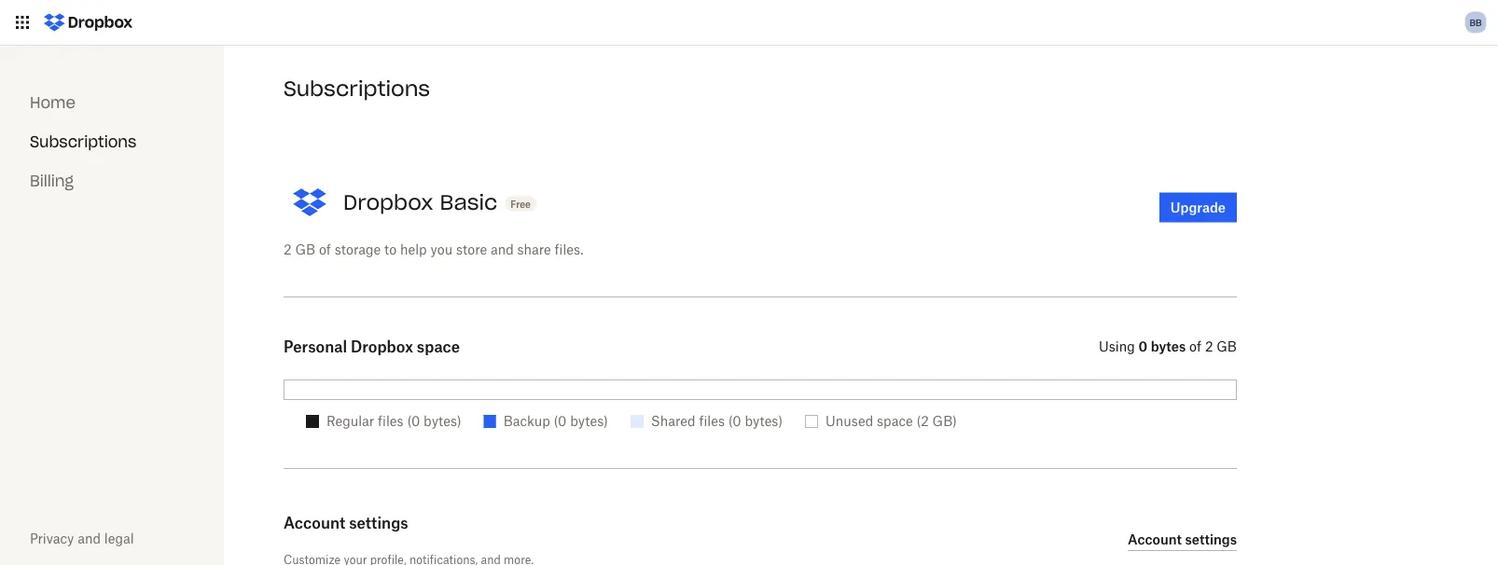 Task type: vqa. For each thing, say whether or not it's contained in the screenshot.
the topmost 2
yes



Task type: locate. For each thing, give the bounding box(es) containing it.
dropbox right 'personal'
[[351, 338, 413, 356]]

files
[[378, 413, 404, 429], [699, 413, 725, 429]]

3 (0 from the left
[[728, 413, 741, 429]]

settings inside button
[[1185, 532, 1237, 548]]

1 horizontal spatial bytes)
[[570, 413, 608, 429]]

2 right bytes
[[1205, 338, 1213, 354]]

3 bytes) from the left
[[745, 413, 783, 429]]

dropbox basic
[[343, 189, 498, 215]]

settings
[[349, 514, 408, 532], [1185, 532, 1237, 548]]

upgrade button
[[1159, 193, 1237, 223]]

1 horizontal spatial space
[[877, 413, 913, 429]]

bytes) left unused
[[745, 413, 783, 429]]

(0 for shared
[[728, 413, 741, 429]]

1 horizontal spatial subscriptions
[[284, 76, 430, 102]]

2 horizontal spatial (0
[[728, 413, 741, 429]]

gb
[[295, 241, 315, 257], [1217, 338, 1237, 354]]

subscriptions
[[284, 76, 430, 102], [30, 132, 136, 151]]

(0 right backup
[[554, 413, 567, 429]]

space
[[417, 338, 460, 356], [877, 413, 913, 429]]

regular files (0 bytes)
[[327, 413, 462, 429]]

0 vertical spatial gb
[[295, 241, 315, 257]]

account settings
[[284, 514, 408, 532], [1128, 532, 1237, 548]]

files right regular
[[378, 413, 404, 429]]

1 horizontal spatial (0
[[554, 413, 567, 429]]

and
[[491, 241, 514, 257], [78, 531, 101, 547]]

1 horizontal spatial account settings
[[1128, 532, 1237, 548]]

2
[[284, 241, 292, 257], [1205, 338, 1213, 354]]

bytes)
[[424, 413, 462, 429], [570, 413, 608, 429], [745, 413, 783, 429]]

1 horizontal spatial 2
[[1205, 338, 1213, 354]]

help
[[400, 241, 427, 257]]

and right store
[[491, 241, 514, 257]]

0 horizontal spatial (0
[[407, 413, 420, 429]]

1 horizontal spatial settings
[[1185, 532, 1237, 548]]

2 bytes) from the left
[[570, 413, 608, 429]]

subscriptions link
[[30, 132, 136, 151]]

0 horizontal spatial account settings
[[284, 514, 408, 532]]

account
[[284, 514, 345, 532], [1128, 532, 1182, 548]]

1 files from the left
[[378, 413, 404, 429]]

unused space (2 gb)
[[826, 413, 957, 429]]

(0
[[407, 413, 420, 429], [554, 413, 567, 429], [728, 413, 741, 429]]

of left storage on the left
[[319, 241, 331, 257]]

1 vertical spatial of
[[1190, 338, 1202, 354]]

gb left storage on the left
[[295, 241, 315, 257]]

billing link
[[30, 171, 74, 190]]

2 left storage on the left
[[284, 241, 292, 257]]

using
[[1099, 338, 1135, 354]]

0 horizontal spatial files
[[378, 413, 404, 429]]

1 vertical spatial space
[[877, 413, 913, 429]]

of right bytes
[[1190, 338, 1202, 354]]

files.
[[555, 241, 584, 257]]

space up regular files (0 bytes)
[[417, 338, 460, 356]]

0 horizontal spatial bytes)
[[424, 413, 462, 429]]

files right shared at left
[[699, 413, 725, 429]]

home
[[30, 93, 76, 112]]

1 horizontal spatial account
[[1128, 532, 1182, 548]]

billing
[[30, 171, 74, 190]]

0 vertical spatial subscriptions
[[284, 76, 430, 102]]

of
[[319, 241, 331, 257], [1190, 338, 1202, 354]]

0 horizontal spatial 2
[[284, 241, 292, 257]]

(0 right shared at left
[[728, 413, 741, 429]]

shared
[[651, 413, 696, 429]]

0 vertical spatial of
[[319, 241, 331, 257]]

upgrade
[[1171, 200, 1226, 216]]

personal
[[284, 338, 347, 356]]

1 bytes) from the left
[[424, 413, 462, 429]]

1 horizontal spatial of
[[1190, 338, 1202, 354]]

1 vertical spatial 2
[[1205, 338, 1213, 354]]

bytes) right backup
[[570, 413, 608, 429]]

2 files from the left
[[699, 413, 725, 429]]

0 horizontal spatial and
[[78, 531, 101, 547]]

and left legal in the bottom of the page
[[78, 531, 101, 547]]

privacy and legal link
[[30, 531, 134, 547]]

(0 right regular
[[407, 413, 420, 429]]

dropbox up to
[[343, 189, 433, 215]]

0 horizontal spatial subscriptions
[[30, 132, 136, 151]]

1 horizontal spatial gb
[[1217, 338, 1237, 354]]

1 vertical spatial subscriptions
[[30, 132, 136, 151]]

unused
[[826, 413, 873, 429]]

2 horizontal spatial bytes)
[[745, 413, 783, 429]]

store
[[456, 241, 487, 257]]

using 0 bytes of 2 gb
[[1099, 338, 1237, 354]]

gb)
[[933, 413, 957, 429]]

0 vertical spatial space
[[417, 338, 460, 356]]

space left (2
[[877, 413, 913, 429]]

gb right bytes
[[1217, 338, 1237, 354]]

0 horizontal spatial account
[[284, 514, 345, 532]]

0 vertical spatial and
[[491, 241, 514, 257]]

1 horizontal spatial files
[[699, 413, 725, 429]]

shared files (0 bytes)
[[651, 413, 783, 429]]

0 horizontal spatial gb
[[295, 241, 315, 257]]

bytes) left backup
[[424, 413, 462, 429]]

1 (0 from the left
[[407, 413, 420, 429]]

dropbox
[[343, 189, 433, 215], [351, 338, 413, 356]]



Task type: describe. For each thing, give the bounding box(es) containing it.
files for shared
[[699, 413, 725, 429]]

free
[[511, 198, 531, 210]]

regular
[[327, 413, 374, 429]]

bb button
[[1461, 7, 1491, 37]]

legal
[[104, 531, 134, 547]]

dropbox logo image
[[37, 7, 139, 37]]

1 horizontal spatial and
[[491, 241, 514, 257]]

2 gb of storage to help you store and share files.
[[284, 241, 584, 257]]

0 vertical spatial 2
[[284, 241, 292, 257]]

account settings button
[[1128, 529, 1237, 551]]

bytes
[[1151, 338, 1186, 354]]

(2
[[917, 413, 929, 429]]

to
[[384, 241, 397, 257]]

1 vertical spatial dropbox
[[351, 338, 413, 356]]

2 (0 from the left
[[554, 413, 567, 429]]

1 vertical spatial gb
[[1217, 338, 1237, 354]]

you
[[431, 241, 453, 257]]

personal dropbox space
[[284, 338, 460, 356]]

storage
[[335, 241, 381, 257]]

share
[[517, 241, 551, 257]]

privacy and legal
[[30, 531, 134, 547]]

0 horizontal spatial settings
[[349, 514, 408, 532]]

home link
[[30, 93, 76, 112]]

bytes) for regular files (0 bytes)
[[424, 413, 462, 429]]

(0 for regular
[[407, 413, 420, 429]]

0
[[1139, 338, 1148, 354]]

privacy
[[30, 531, 74, 547]]

backup
[[504, 413, 550, 429]]

files for regular
[[378, 413, 404, 429]]

bytes) for shared files (0 bytes)
[[745, 413, 783, 429]]

bb
[[1470, 16, 1482, 28]]

0 vertical spatial dropbox
[[343, 189, 433, 215]]

backup (0 bytes)
[[504, 413, 608, 429]]

1 vertical spatial and
[[78, 531, 101, 547]]

account inside button
[[1128, 532, 1182, 548]]

0 horizontal spatial of
[[319, 241, 331, 257]]

0 horizontal spatial space
[[417, 338, 460, 356]]

basic
[[440, 189, 498, 215]]



